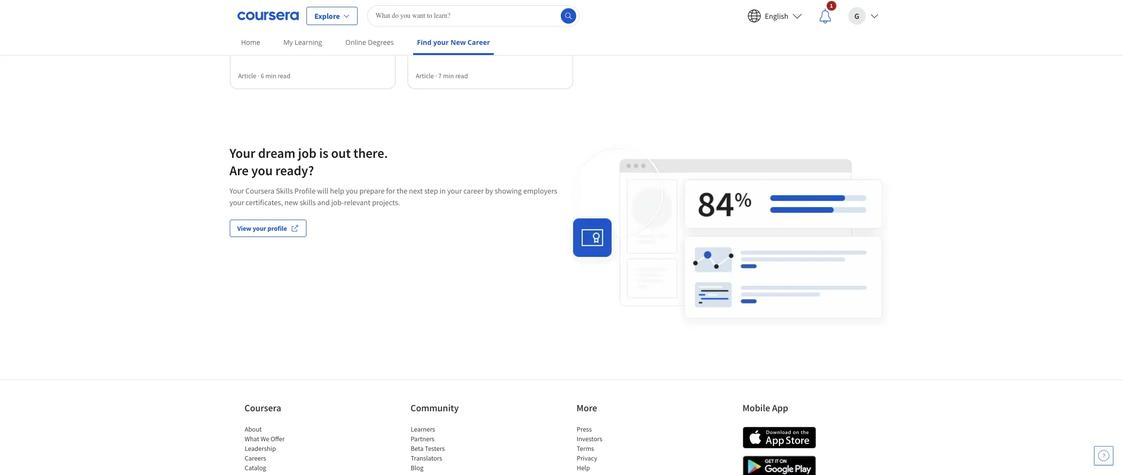 Task type: locate. For each thing, give the bounding box(es) containing it.
0 vertical spatial coursera
[[246, 186, 274, 195]]

1 vertical spatial for
[[284, 32, 292, 41]]

1 horizontal spatial article
[[416, 71, 434, 80]]

1 vertical spatial pricing
[[238, 32, 258, 41]]

1 horizontal spatial ·
[[435, 71, 437, 80]]

your inside your dream job is out there. are you ready?
[[230, 144, 256, 162]]

explore inside explore what an seo consultant can contribute to your business and how to hire the right one for your business goals.
[[416, 13, 437, 21]]

· for 7
[[435, 71, 437, 80]]

your left "dream"
[[230, 144, 256, 162]]

What do you want to learn? text field
[[368, 5, 580, 26]]

catalog
[[245, 464, 266, 472]]

explore
[[315, 11, 340, 21], [238, 13, 259, 21], [416, 13, 437, 21]]

business up "goals."
[[430, 22, 455, 31]]

0 horizontal spatial for
[[284, 32, 292, 41]]

privacy
[[577, 454, 597, 463]]

you inside your dream job is out there. are you ready?
[[251, 162, 273, 179]]

your inside button
[[253, 224, 266, 232]]

ready?
[[275, 162, 314, 179]]

learning
[[295, 38, 322, 47]]

pricing up sellers,
[[286, 13, 306, 21]]

partners link
[[411, 435, 434, 443]]

explore up find
[[416, 13, 437, 21]]

you inside your coursera skills profile will help you prepare for the next step in your career by showing employers your certificates, new skills and job-relevant projects.
[[346, 186, 358, 195]]

blog
[[411, 464, 423, 472]]

1 vertical spatial you
[[346, 186, 358, 195]]

1 · from the left
[[258, 71, 259, 80]]

list containing press
[[577, 425, 659, 475]]

your
[[416, 22, 429, 31], [548, 22, 561, 31], [294, 32, 306, 41], [433, 38, 449, 47], [447, 186, 462, 195], [230, 197, 244, 207], [253, 224, 266, 232]]

for
[[539, 22, 547, 31], [284, 32, 292, 41], [386, 186, 395, 195]]

explore up buyers at the top of the page
[[238, 13, 259, 21]]

1 horizontal spatial list
[[411, 425, 493, 475]]

home
[[241, 38, 260, 47]]

2 your from the top
[[230, 186, 244, 195]]

0 vertical spatial business
[[430, 22, 455, 31]]

career
[[464, 186, 484, 195]]

to right steps
[[331, 22, 337, 31]]

1 horizontal spatial you
[[346, 186, 358, 195]]

can
[[507, 13, 517, 21]]

for right one
[[539, 22, 547, 31]]

min for 7
[[443, 71, 454, 80]]

pricing down buyers at the top of the page
[[238, 32, 258, 41]]

1 vertical spatial your
[[230, 186, 244, 195]]

you up relevant
[[346, 186, 358, 195]]

and down an at the left top of page
[[456, 22, 467, 31]]

· for 6
[[258, 71, 259, 80]]

is
[[319, 144, 329, 162]]

3 list from the left
[[577, 425, 659, 475]]

1 vertical spatial business
[[416, 32, 441, 41]]

showing
[[495, 186, 522, 195]]

for inside explore different pricing strategies, what they offer buyers and sellers, and the steps to making the best pricing decision for your business, products, and brand.
[[284, 32, 292, 41]]

products,
[[335, 32, 362, 41]]

1 read from the left
[[278, 71, 291, 80]]

article left 6
[[238, 71, 256, 80]]

2 vertical spatial for
[[386, 186, 395, 195]]

relevant
[[344, 197, 371, 207]]

0 vertical spatial pricing
[[286, 13, 306, 21]]

0 horizontal spatial pricing
[[238, 32, 258, 41]]

1 horizontal spatial pricing
[[286, 13, 306, 21]]

0 vertical spatial you
[[251, 162, 273, 179]]

investors link
[[577, 435, 602, 443]]

coursera up certificates, on the left
[[246, 186, 274, 195]]

help
[[577, 464, 590, 472]]

the down they
[[361, 22, 370, 31]]

view your profile button
[[230, 219, 306, 237]]

leadership
[[245, 444, 276, 453]]

career
[[468, 38, 490, 47]]

1 button
[[810, 0, 841, 31]]

contribute
[[518, 13, 548, 21]]

coursera inside your coursera skills profile will help you prepare for the next step in your career by showing employers your certificates, new skills and job-relevant projects.
[[246, 186, 274, 195]]

article left 7
[[416, 71, 434, 80]]

list containing learners
[[411, 425, 493, 475]]

0 horizontal spatial you
[[251, 162, 273, 179]]

they
[[353, 13, 366, 21]]

and inside your coursera skills profile will help you prepare for the next step in your career by showing employers your certificates, new skills and job-relevant projects.
[[317, 197, 330, 207]]

0 horizontal spatial explore
[[238, 13, 259, 21]]

translators
[[411, 454, 442, 463]]

strategies,
[[307, 13, 336, 21]]

and down best in the left top of the page
[[364, 32, 374, 41]]

business left "goals."
[[416, 32, 441, 41]]

min right 7
[[443, 71, 454, 80]]

are
[[230, 162, 249, 179]]

list for more
[[577, 425, 659, 475]]

your right view
[[253, 224, 266, 232]]

goals.
[[442, 32, 458, 41]]

your coursera skills profile will help you prepare for the next step in your career by showing employers your certificates, new skills and job-relevant projects.
[[230, 186, 558, 207]]

1 list from the left
[[245, 425, 327, 475]]

0 vertical spatial your
[[230, 144, 256, 162]]

2 min from the left
[[443, 71, 454, 80]]

about
[[245, 425, 262, 434]]

2 horizontal spatial for
[[539, 22, 547, 31]]

1 horizontal spatial what
[[438, 13, 453, 21]]

and up decision
[[259, 22, 270, 31]]

profile
[[295, 186, 316, 195]]

7
[[438, 71, 442, 80]]

explore up steps
[[315, 11, 340, 21]]

0 horizontal spatial read
[[278, 71, 291, 80]]

read for article · 7 min read
[[456, 71, 468, 80]]

2 what from the left
[[438, 13, 453, 21]]

you
[[251, 162, 273, 179], [346, 186, 358, 195]]

view
[[237, 224, 251, 232]]

next
[[409, 186, 423, 195]]

to right contribute
[[549, 13, 555, 21]]

making
[[338, 22, 359, 31]]

0 horizontal spatial ·
[[258, 71, 259, 80]]

explore inside explore different pricing strategies, what they offer buyers and sellers, and the steps to making the best pricing decision for your business, products, and brand.
[[238, 13, 259, 21]]

the down can on the left of page
[[501, 22, 511, 31]]

1 your from the top
[[230, 144, 256, 162]]

2 read from the left
[[456, 71, 468, 80]]

1 article from the left
[[238, 71, 256, 80]]

your inside your coursera skills profile will help you prepare for the next step in your career by showing employers your certificates, new skills and job-relevant projects.
[[230, 186, 244, 195]]

0 horizontal spatial to
[[331, 22, 337, 31]]

degrees
[[368, 38, 394, 47]]

terms
[[577, 444, 594, 453]]

1 min from the left
[[266, 71, 276, 80]]

·
[[258, 71, 259, 80], [435, 71, 437, 80]]

1 horizontal spatial min
[[443, 71, 454, 80]]

2 horizontal spatial explore
[[416, 13, 437, 21]]

for down sellers,
[[284, 32, 292, 41]]

your right my
[[294, 32, 306, 41]]

and
[[259, 22, 270, 31], [292, 22, 303, 31], [456, 22, 467, 31], [364, 32, 374, 41], [317, 197, 330, 207]]

2 list from the left
[[411, 425, 493, 475]]

1
[[830, 2, 833, 9]]

your down are
[[230, 186, 244, 195]]

will
[[317, 186, 329, 195]]

the inside your coursera skills profile will help you prepare for the next step in your career by showing employers your certificates, new skills and job-relevant projects.
[[397, 186, 408, 195]]

read right 6
[[278, 71, 291, 80]]

0 horizontal spatial what
[[338, 13, 352, 21]]

brand.
[[238, 42, 257, 50]]

1 horizontal spatial explore
[[315, 11, 340, 21]]

buyers
[[238, 22, 257, 31]]

0 vertical spatial for
[[539, 22, 547, 31]]

· left 7
[[435, 71, 437, 80]]

coursera
[[246, 186, 274, 195], [245, 402, 281, 414]]

pricing
[[286, 13, 306, 21], [238, 32, 258, 41]]

what inside explore different pricing strategies, what they offer buyers and sellers, and the steps to making the best pricing decision for your business, products, and brand.
[[338, 13, 352, 21]]

min right 6
[[266, 71, 276, 80]]

for up projects.
[[386, 186, 395, 195]]

best
[[371, 22, 384, 31]]

help link
[[577, 464, 590, 472]]

the left next
[[397, 186, 408, 195]]

and down will
[[317, 197, 330, 207]]

2 article from the left
[[416, 71, 434, 80]]

coursera up about link
[[245, 402, 281, 414]]

translators link
[[411, 454, 442, 463]]

your right find
[[433, 38, 449, 47]]

decision
[[259, 32, 283, 41]]

1 horizontal spatial read
[[456, 71, 468, 80]]

0 horizontal spatial article
[[238, 71, 256, 80]]

0 horizontal spatial list
[[245, 425, 327, 475]]

get it on google play image
[[743, 456, 816, 475]]

new
[[451, 38, 466, 47]]

list
[[245, 425, 327, 475], [411, 425, 493, 475], [577, 425, 659, 475]]

0 horizontal spatial min
[[266, 71, 276, 80]]

you right are
[[251, 162, 273, 179]]

app
[[772, 402, 789, 414]]

hire
[[489, 22, 500, 31]]

2 horizontal spatial list
[[577, 425, 659, 475]]

1 horizontal spatial for
[[386, 186, 395, 195]]

explore for explore what an seo consultant can contribute to your business and how to hire the right one for your business goals.
[[416, 13, 437, 21]]

your
[[230, 144, 256, 162], [230, 186, 244, 195]]

terms link
[[577, 444, 594, 453]]

read for article · 6 min read
[[278, 71, 291, 80]]

to left hire
[[482, 22, 488, 31]]

what up "making"
[[338, 13, 352, 21]]

beta
[[411, 444, 423, 453]]

None search field
[[368, 5, 580, 26]]

1 what from the left
[[338, 13, 352, 21]]

2 · from the left
[[435, 71, 437, 80]]

home link
[[237, 31, 264, 53]]

by
[[485, 186, 493, 195]]

for inside explore what an seo consultant can contribute to your business and how to hire the right one for your business goals.
[[539, 22, 547, 31]]

business
[[430, 22, 455, 31], [416, 32, 441, 41]]

your for your dream job is out there. are you ready?
[[230, 144, 256, 162]]

what left an at the left top of page
[[438, 13, 453, 21]]

read right 7
[[456, 71, 468, 80]]

· left 6
[[258, 71, 259, 80]]

list containing about
[[245, 425, 327, 475]]

explore inside dropdown button
[[315, 11, 340, 21]]



Task type: vqa. For each thing, say whether or not it's contained in the screenshot.
left "min"
yes



Task type: describe. For each thing, give the bounding box(es) containing it.
your inside explore different pricing strategies, what they offer buyers and sellers, and the steps to making the best pricing decision for your business, products, and brand.
[[294, 32, 306, 41]]

and up my learning link
[[292, 22, 303, 31]]

my learning link
[[280, 31, 326, 53]]

about link
[[245, 425, 262, 434]]

download on the app store image
[[743, 427, 816, 449]]

step
[[425, 186, 438, 195]]

article for article · 7 min read
[[416, 71, 434, 80]]

article · 6 min read
[[238, 71, 291, 80]]

6
[[261, 71, 264, 80]]

offer
[[367, 13, 380, 21]]

your for your coursera skills profile will help you prepare for the next step in your career by showing employers your certificates, new skills and job-relevant projects.
[[230, 186, 244, 195]]

we
[[260, 435, 269, 443]]

help
[[330, 186, 344, 195]]

projects.
[[372, 197, 400, 207]]

explore for explore
[[315, 11, 340, 21]]

what inside explore what an seo consultant can contribute to your business and how to hire the right one for your business goals.
[[438, 13, 453, 21]]

certificates,
[[246, 197, 283, 207]]

the inside explore what an seo consultant can contribute to your business and how to hire the right one for your business goals.
[[501, 22, 511, 31]]

explore what an seo consultant can contribute to your business and how to hire the right one for your business goals.
[[416, 13, 561, 41]]

press
[[577, 425, 592, 434]]

about what we offer leadership careers catalog
[[245, 425, 285, 472]]

leadership link
[[245, 444, 276, 453]]

careers link
[[245, 454, 266, 463]]

mobile
[[743, 402, 771, 414]]

view your profile
[[237, 224, 287, 232]]

article · 7 min read
[[416, 71, 468, 80]]

there.
[[354, 144, 388, 162]]

testers
[[425, 444, 445, 453]]

find your new career
[[417, 38, 490, 47]]

explore for explore different pricing strategies, what they offer buyers and sellers, and the steps to making the best pricing decision for your business, products, and brand.
[[238, 13, 259, 21]]

explore button
[[306, 7, 358, 25]]

min for 6
[[266, 71, 276, 80]]

explore different pricing strategies, what they offer buyers and sellers, and the steps to making the best pricing decision for your business, products, and brand.
[[238, 13, 384, 50]]

g
[[855, 11, 860, 21]]

offer
[[271, 435, 285, 443]]

mobile app
[[743, 402, 789, 414]]

list for coursera
[[245, 425, 327, 475]]

2 horizontal spatial to
[[549, 13, 555, 21]]

prepare
[[360, 186, 385, 195]]

right
[[512, 22, 525, 31]]

what we offer link
[[245, 435, 285, 443]]

in
[[440, 186, 446, 195]]

for inside your coursera skills profile will help you prepare for the next step in your career by showing employers your certificates, new skills and job-relevant projects.
[[386, 186, 395, 195]]

list for community
[[411, 425, 493, 475]]

your right the in
[[447, 186, 462, 195]]

coursera image
[[237, 8, 299, 23]]

new
[[285, 197, 298, 207]]

job-
[[331, 197, 344, 207]]

press link
[[577, 425, 592, 434]]

dream
[[258, 144, 296, 162]]

privacy link
[[577, 454, 597, 463]]

1 vertical spatial coursera
[[245, 402, 281, 414]]

one
[[527, 22, 537, 31]]

partners
[[411, 435, 434, 443]]

online
[[345, 38, 366, 47]]

my learning
[[284, 38, 322, 47]]

investors
[[577, 435, 602, 443]]

job
[[298, 144, 317, 162]]

catalog link
[[245, 464, 266, 472]]

learners
[[411, 425, 435, 434]]

learners partners beta testers translators blog
[[411, 425, 445, 472]]

article for article · 6 min read
[[238, 71, 256, 80]]

what
[[245, 435, 259, 443]]

more
[[577, 402, 597, 414]]

your dream job is out there. are you ready?
[[230, 144, 388, 179]]

skills
[[300, 197, 316, 207]]

steps
[[315, 22, 330, 31]]

and inside explore what an seo consultant can contribute to your business and how to hire the right one for your business goals.
[[456, 22, 467, 31]]

help center image
[[1098, 450, 1110, 462]]

your up find
[[416, 22, 429, 31]]

employers
[[524, 186, 558, 195]]

press investors terms privacy help
[[577, 425, 602, 472]]

online degrees
[[345, 38, 394, 47]]

the left steps
[[304, 22, 314, 31]]

out
[[331, 144, 351, 162]]

seo
[[462, 13, 474, 21]]

your up view
[[230, 197, 244, 207]]

your right one
[[548, 22, 561, 31]]

graphic of the learner profile page image
[[562, 144, 894, 332]]

community
[[411, 402, 459, 414]]

online degrees link
[[342, 31, 398, 53]]

english button
[[740, 0, 810, 31]]

an
[[454, 13, 461, 21]]

my
[[284, 38, 293, 47]]

find your new career link
[[413, 31, 494, 55]]

sellers,
[[271, 22, 291, 31]]

how
[[468, 22, 481, 31]]

careers
[[245, 454, 266, 463]]

to inside explore different pricing strategies, what they offer buyers and sellers, and the steps to making the best pricing decision for your business, products, and brand.
[[331, 22, 337, 31]]

beta testers link
[[411, 444, 445, 453]]

1 horizontal spatial to
[[482, 22, 488, 31]]

skills
[[276, 186, 293, 195]]



